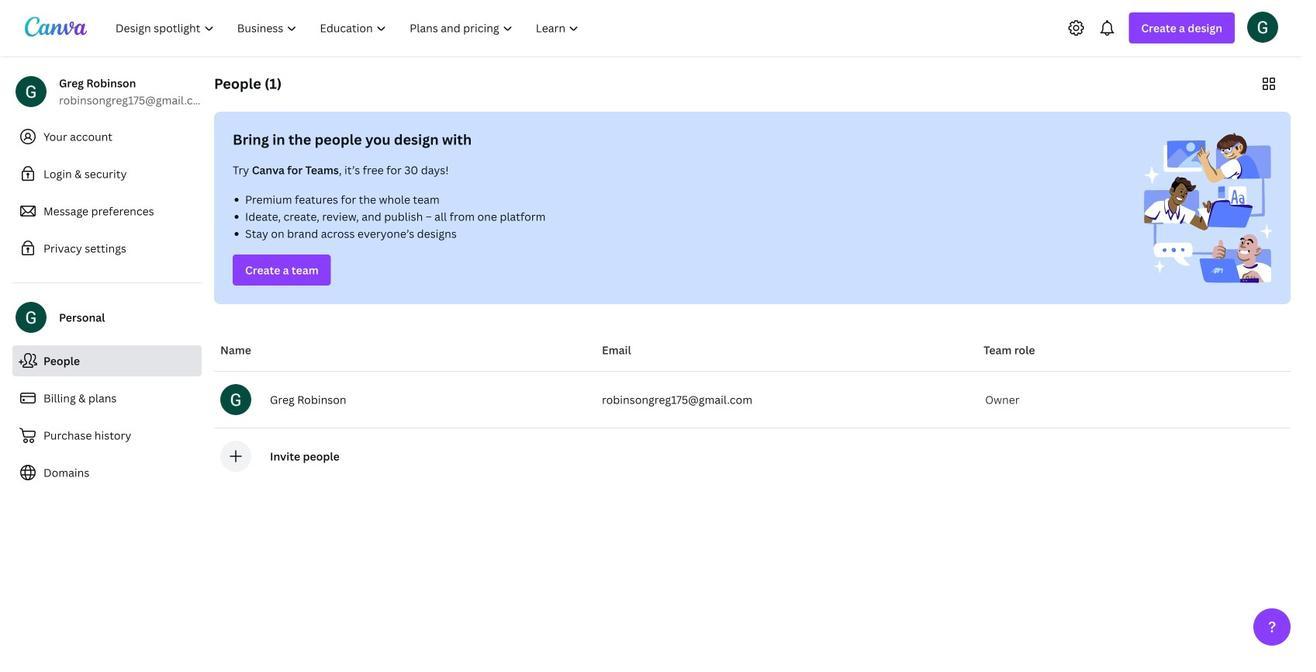 Task type: locate. For each thing, give the bounding box(es) containing it.
greg robinson image
[[1248, 11, 1279, 42]]

list
[[233, 191, 740, 242]]

top level navigation element
[[106, 12, 593, 43]]



Task type: vqa. For each thing, say whether or not it's contained in the screenshot.
3rd option from the top
no



